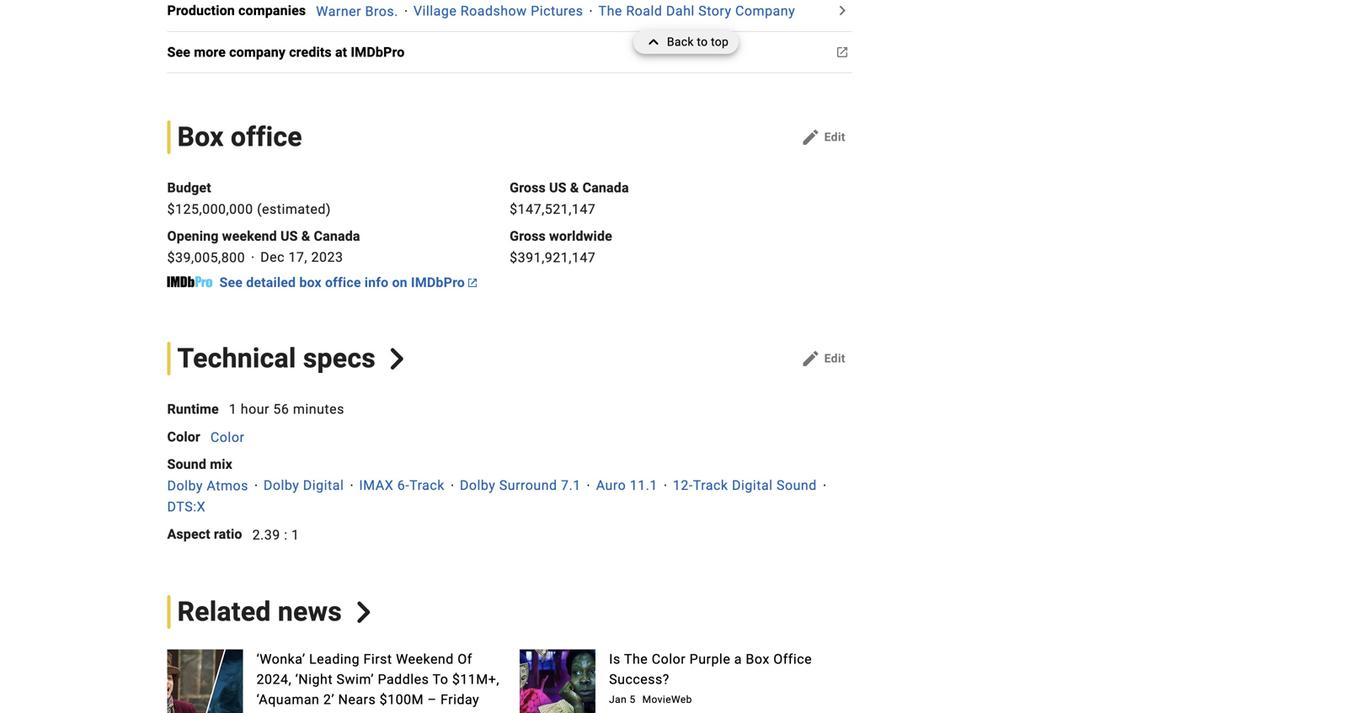 Task type: vqa. For each thing, say whether or not it's contained in the screenshot.
arrow drop down icon
no



Task type: locate. For each thing, give the bounding box(es) containing it.
1 vertical spatial us
[[280, 228, 298, 244]]

see inside see more company credits at imdbpro button
[[167, 44, 190, 60]]

2 horizontal spatial dolby
[[460, 478, 496, 494]]

warner bros.
[[316, 3, 398, 19]]

office down 'aquaman
[[284, 713, 323, 714]]

2 edit button from the top
[[794, 346, 852, 372]]

2023
[[311, 249, 343, 266]]

1 vertical spatial edit
[[824, 352, 846, 366]]

1 horizontal spatial office
[[774, 652, 812, 668]]

0 vertical spatial the
[[599, 3, 622, 19]]

2 gross from the top
[[510, 228, 546, 244]]

jan
[[609, 694, 627, 706]]

us up $147,521,147
[[549, 180, 567, 196]]

1 horizontal spatial 1
[[292, 527, 300, 543]]

color up mix
[[211, 430, 245, 446]]

dahl
[[666, 3, 695, 19]]

edit for 56
[[824, 352, 846, 366]]

1
[[229, 402, 237, 418], [292, 527, 300, 543]]

dolby surround 7.1 button
[[460, 478, 581, 494]]

see down $39,005,800
[[219, 275, 243, 291]]

1 vertical spatial see more image
[[832, 42, 852, 62]]

1 horizontal spatial canada
[[583, 180, 629, 196]]

color down the runtime at bottom
[[167, 429, 200, 445]]

box down 'aquaman
[[257, 713, 280, 714]]

0 horizontal spatial see
[[167, 44, 190, 60]]

0 horizontal spatial track
[[410, 478, 445, 494]]

see left more
[[167, 44, 190, 60]]

0 vertical spatial canada
[[583, 180, 629, 196]]

1 dolby from the left
[[167, 478, 203, 494]]

dolby
[[167, 478, 203, 494], [264, 478, 299, 494], [460, 478, 496, 494]]

2 dolby from the left
[[264, 478, 299, 494]]

at
[[335, 44, 347, 60]]

gross inside gross worldwide $391,921,147
[[510, 228, 546, 244]]

gross for gross worldwide $391,921,147
[[510, 228, 546, 244]]

edit right edit image
[[824, 130, 846, 144]]

0 vertical spatial see
[[167, 44, 190, 60]]

see more image
[[832, 0, 852, 21], [832, 42, 852, 62]]

0 horizontal spatial chevron right inline image
[[353, 602, 374, 623]]

purple
[[690, 652, 731, 668]]

0 vertical spatial us
[[549, 180, 567, 196]]

:
[[284, 527, 288, 543]]

production
[[167, 2, 235, 19]]

0 horizontal spatial the
[[599, 3, 622, 19]]

office inside button
[[325, 275, 361, 291]]

pictures
[[531, 3, 583, 19]]

aspect ratio
[[167, 527, 242, 543]]

sound
[[167, 457, 206, 473], [777, 478, 817, 494]]

chevron right inline image
[[386, 348, 408, 370], [353, 602, 374, 623]]

related news link
[[167, 596, 374, 630]]

dolby for dolby atmos
[[167, 478, 203, 494]]

0 horizontal spatial color
[[167, 429, 200, 445]]

1 horizontal spatial see
[[219, 275, 243, 291]]

aspect
[[167, 527, 210, 543]]

1 vertical spatial gross
[[510, 228, 546, 244]]

0 horizontal spatial sound
[[167, 457, 206, 473]]

0 vertical spatial box
[[177, 121, 224, 153]]

gross for gross us & canada $147,521,147
[[510, 180, 546, 196]]

technical
[[177, 343, 296, 375]]

digital
[[303, 478, 344, 494], [732, 478, 773, 494]]

1 horizontal spatial box
[[257, 713, 280, 714]]

1 horizontal spatial sound
[[777, 478, 817, 494]]

launch inline image
[[468, 279, 477, 287]]

gross inside gross us & canada $147,521,147
[[510, 180, 546, 196]]

–
[[428, 692, 437, 708]]

us up 17,
[[280, 228, 298, 244]]

is
[[609, 652, 621, 668]]

sound inside 12-track digital sound dts:x
[[777, 478, 817, 494]]

surround
[[499, 478, 557, 494]]

0 vertical spatial chevron right inline image
[[386, 348, 408, 370]]

related news
[[177, 597, 342, 628]]

0 vertical spatial edit button
[[794, 124, 852, 151]]

edit button
[[794, 124, 852, 151], [794, 346, 852, 372]]

gross up $147,521,147
[[510, 180, 546, 196]]

1 horizontal spatial &
[[570, 180, 579, 196]]

chevron right inline image right specs at the left
[[386, 348, 408, 370]]

is the color purple a box office success? jan 5 movieweb
[[609, 652, 812, 706]]

warner bros. button
[[316, 3, 398, 19]]

canada up 2023
[[314, 228, 360, 244]]

color up success?
[[652, 652, 686, 668]]

11.1
[[630, 478, 658, 494]]

& up dec 17, 2023
[[301, 228, 310, 244]]

canada up worldwide
[[583, 180, 629, 196]]

weekend
[[396, 652, 454, 668]]

1 horizontal spatial chevron right inline image
[[386, 348, 408, 370]]

0 vertical spatial gross
[[510, 180, 546, 196]]

credits
[[289, 44, 332, 60]]

& inside gross us & canada $147,521,147
[[570, 180, 579, 196]]

0 horizontal spatial 1
[[229, 402, 237, 418]]

0 vertical spatial office
[[774, 652, 812, 668]]

0 vertical spatial office
[[231, 121, 302, 153]]

color
[[167, 429, 200, 445], [211, 430, 245, 446], [652, 652, 686, 668]]

1 edit from the top
[[824, 130, 846, 144]]

1 vertical spatial office
[[284, 713, 323, 714]]

swim'
[[337, 672, 374, 688]]

opening weekend us & canada
[[167, 228, 360, 244]]

0 horizontal spatial digital
[[303, 478, 344, 494]]

dolby for dolby digital
[[264, 478, 299, 494]]

box right a at the right
[[746, 652, 770, 668]]

digital right 12-
[[732, 478, 773, 494]]

office up budget $125,000,000 (estimated)
[[231, 121, 302, 153]]

1 track from the left
[[410, 478, 445, 494]]

1 horizontal spatial dolby
[[264, 478, 299, 494]]

office down 2023
[[325, 275, 361, 291]]

dec
[[260, 249, 285, 266]]

0 vertical spatial &
[[570, 180, 579, 196]]

0 horizontal spatial dolby
[[167, 478, 203, 494]]

&
[[570, 180, 579, 196], [301, 228, 310, 244]]

imdbpro left launch inline icon
[[411, 275, 465, 291]]

1 right :
[[292, 527, 300, 543]]

the left roald
[[599, 3, 622, 19]]

the roald dahl story company
[[599, 3, 795, 19]]

1 edit button from the top
[[794, 124, 852, 151]]

chevron right inline image inside related news link
[[353, 602, 374, 623]]

2 vertical spatial box
[[257, 713, 280, 714]]

mix
[[210, 457, 232, 473]]

0 vertical spatial imdbpro
[[351, 44, 405, 60]]

gross
[[510, 180, 546, 196], [510, 228, 546, 244]]

0 vertical spatial edit
[[824, 130, 846, 144]]

2 digital from the left
[[732, 478, 773, 494]]

movieweb
[[643, 694, 692, 706]]

1 vertical spatial sound
[[777, 478, 817, 494]]

village roadshow pictures
[[414, 3, 583, 19]]

edit right edit icon
[[824, 352, 846, 366]]

2 horizontal spatial box
[[746, 652, 770, 668]]

3 dolby from the left
[[460, 478, 496, 494]]

company
[[229, 44, 286, 60]]

dolby atmos button
[[167, 478, 248, 494]]

1 horizontal spatial digital
[[732, 478, 773, 494]]

office
[[774, 652, 812, 668], [284, 713, 323, 714]]

village
[[414, 3, 457, 19]]

specs
[[303, 343, 376, 375]]

digital left imax
[[303, 478, 344, 494]]

17,
[[289, 249, 308, 266]]

1 horizontal spatial office
[[325, 275, 361, 291]]

0 horizontal spatial &
[[301, 228, 310, 244]]

production companies button
[[167, 0, 316, 21]]

& up $147,521,147
[[570, 180, 579, 196]]

nears
[[338, 692, 376, 708]]

gross up $391,921,147
[[510, 228, 546, 244]]

1 vertical spatial office
[[325, 275, 361, 291]]

track right '11.1'
[[693, 478, 728, 494]]

news
[[278, 597, 342, 628]]

is the color purple a box office success? image
[[520, 650, 596, 714]]

paddles
[[378, 672, 429, 688]]

1 left hour
[[229, 402, 237, 418]]

roadshow
[[461, 3, 527, 19]]

minutes
[[293, 402, 344, 418]]

1 horizontal spatial imdbpro
[[411, 275, 465, 291]]

'aquaman
[[257, 692, 320, 708]]

dolby up "dts:x" button
[[167, 478, 203, 494]]

office right a at the right
[[774, 652, 812, 668]]

track right imax
[[410, 478, 445, 494]]

chevron right inline image inside technical specs link
[[386, 348, 408, 370]]

village roadshow pictures button
[[414, 3, 583, 19]]

canada
[[583, 180, 629, 196], [314, 228, 360, 244]]

dolby up :
[[264, 478, 299, 494]]

canada inside gross us & canada $147,521,147
[[583, 180, 629, 196]]

0 horizontal spatial office
[[284, 713, 323, 714]]

0 vertical spatial 1
[[229, 402, 237, 418]]

to
[[697, 35, 708, 49]]

$125,000,000
[[167, 201, 253, 217]]

imax 6-track button
[[359, 478, 445, 494]]

0 vertical spatial sound
[[167, 457, 206, 473]]

box up the budget on the top left
[[177, 121, 224, 153]]

2 edit from the top
[[824, 352, 846, 366]]

bros.
[[365, 3, 398, 19]]

1 digital from the left
[[303, 478, 344, 494]]

dolby left surround
[[460, 478, 496, 494]]

atmos
[[207, 478, 248, 494]]

1 horizontal spatial us
[[549, 180, 567, 196]]

1 horizontal spatial track
[[693, 478, 728, 494]]

0 horizontal spatial canada
[[314, 228, 360, 244]]

expand less image
[[644, 30, 667, 54]]

'wonka'
[[257, 652, 305, 668]]

0 vertical spatial see more image
[[832, 0, 852, 21]]

1 gross from the top
[[510, 180, 546, 196]]

chevron right inline image up 'first' in the bottom of the page
[[353, 602, 374, 623]]

friday
[[441, 692, 479, 708]]

1 vertical spatial 1
[[292, 527, 300, 543]]

digital inside 12-track digital sound dts:x
[[732, 478, 773, 494]]

worldwide
[[549, 228, 612, 244]]

1 vertical spatial edit button
[[794, 346, 852, 372]]

track
[[410, 478, 445, 494], [693, 478, 728, 494]]

gross us & canada $147,521,147
[[510, 180, 629, 217]]

2 horizontal spatial color
[[652, 652, 686, 668]]

dec 17, 2023
[[260, 249, 343, 266]]

1 horizontal spatial the
[[624, 652, 648, 668]]

1 vertical spatial box
[[746, 652, 770, 668]]

the up success?
[[624, 652, 648, 668]]

dts:x
[[167, 499, 206, 515]]

imax
[[359, 478, 394, 494]]

1 vertical spatial the
[[624, 652, 648, 668]]

box inside the is the color purple a box office success? jan 5 movieweb
[[746, 652, 770, 668]]

box
[[177, 121, 224, 153], [746, 652, 770, 668], [257, 713, 280, 714]]

see inside see detailed box office info on imdbpro button
[[219, 275, 243, 291]]

1 vertical spatial chevron right inline image
[[353, 602, 374, 623]]

0 horizontal spatial us
[[280, 228, 298, 244]]

edit image
[[801, 127, 821, 148]]

2 track from the left
[[693, 478, 728, 494]]

1 see more image from the top
[[832, 0, 852, 21]]

companies
[[238, 2, 306, 19]]

imdbpro right at
[[351, 44, 405, 60]]

1 vertical spatial canada
[[314, 228, 360, 244]]

1 vertical spatial see
[[219, 275, 243, 291]]



Task type: describe. For each thing, give the bounding box(es) containing it.
12-track digital sound dts:x
[[167, 478, 817, 515]]

dolby digital button
[[264, 478, 344, 494]]

track inside 12-track digital sound dts:x
[[693, 478, 728, 494]]

success?
[[609, 672, 670, 688]]

dolby surround 7.1
[[460, 478, 581, 494]]

(estimated)
[[257, 201, 331, 217]]

office inside 'wonka' leading first weekend of 2024, 'night swim' paddles to $11m+, 'aquaman 2' nears $100m – friday box office
[[284, 713, 323, 714]]

2.39
[[252, 527, 280, 543]]

1 vertical spatial &
[[301, 228, 310, 244]]

see detailed box office info on imdbpro button
[[219, 274, 477, 295]]

56
[[273, 402, 289, 418]]

edit button for 56
[[794, 346, 852, 372]]

chevron right inline image for news
[[353, 602, 374, 623]]

of
[[458, 652, 472, 668]]

see for see more company credits at imdbpro
[[167, 44, 190, 60]]

$11m+,
[[452, 672, 500, 688]]

info
[[365, 275, 389, 291]]

auro 11.1 button
[[596, 478, 658, 494]]

budget
[[167, 180, 211, 196]]

dts:x button
[[167, 499, 206, 515]]

'night
[[295, 672, 333, 688]]

auro 11.1
[[596, 478, 658, 494]]

sound mix
[[167, 457, 232, 473]]

warner
[[316, 3, 361, 19]]

1 vertical spatial imdbpro
[[411, 275, 465, 291]]

back to top
[[667, 35, 729, 49]]

5
[[630, 694, 636, 706]]

see more company credits at imdbpro
[[167, 44, 405, 60]]

$100m
[[380, 692, 424, 708]]

budget $125,000,000 (estimated)
[[167, 180, 331, 217]]

'wonka' leading first weekend of 2024, 'night swim' paddles to $11m+, 'aquaman 2' nears $100m – friday box office
[[257, 652, 500, 714]]

'wonka' leading first weekend of 2024, 'night swim' paddles to $11m+, 'aquaman 2' nears $100m – friday box office link
[[167, 650, 500, 714]]

top
[[711, 35, 729, 49]]

1 hour 56 minutes
[[229, 402, 344, 418]]

more
[[194, 44, 226, 60]]

gross worldwide $391,921,147
[[510, 228, 612, 266]]

imax 6-track
[[359, 478, 445, 494]]

opening
[[167, 228, 219, 244]]

us inside gross us & canada $147,521,147
[[549, 180, 567, 196]]

box office
[[177, 121, 302, 153]]

the inside the is the color purple a box office success? jan 5 movieweb
[[624, 652, 648, 668]]

dolby atmos
[[167, 478, 248, 494]]

box inside 'wonka' leading first weekend of 2024, 'night swim' paddles to $11m+, 'aquaman 2' nears $100m – friday box office
[[257, 713, 280, 714]]

dolby for dolby surround 7.1
[[460, 478, 496, 494]]

production companies
[[167, 2, 306, 19]]

first
[[364, 652, 392, 668]]

'wonka' leading first weekend of 2024, 'night swim' paddles to $11m+, 'aquaman 2' nears $100m – friday box office image
[[167, 650, 243, 714]]

story
[[699, 3, 732, 19]]

see more company credits at imdbpro button
[[167, 42, 415, 62]]

0 horizontal spatial office
[[231, 121, 302, 153]]

color inside the is the color purple a box office success? jan 5 movieweb
[[652, 652, 686, 668]]

12-track digital sound button
[[673, 478, 817, 494]]

chevron right inline image for specs
[[386, 348, 408, 370]]

$391,921,147
[[510, 249, 596, 266]]

see detailed box office info on imdbpro
[[219, 275, 465, 291]]

$147,521,147
[[510, 201, 596, 217]]

weekend
[[222, 228, 277, 244]]

0 horizontal spatial imdbpro
[[351, 44, 405, 60]]

see for see detailed box office info on imdbpro
[[219, 275, 243, 291]]

office inside the is the color purple a box office success? jan 5 movieweb
[[774, 652, 812, 668]]

to
[[433, 672, 449, 688]]

6-
[[397, 478, 410, 494]]

on
[[392, 275, 408, 291]]

0 horizontal spatial box
[[177, 121, 224, 153]]

2 see more image from the top
[[832, 42, 852, 62]]

auro
[[596, 478, 626, 494]]

back
[[667, 35, 694, 49]]

2'
[[323, 692, 334, 708]]

edit image
[[801, 349, 821, 369]]

box
[[299, 275, 322, 291]]

1 horizontal spatial color
[[211, 430, 245, 446]]

roald
[[626, 3, 663, 19]]

2024,
[[257, 672, 292, 688]]

12-
[[673, 478, 693, 494]]

2.39 : 1
[[252, 527, 300, 543]]

edit button for gross us & canada $147,521,147
[[794, 124, 852, 151]]

ratio
[[214, 527, 242, 543]]

technical specs
[[177, 343, 376, 375]]

back to top button
[[633, 30, 739, 54]]

detailed
[[246, 275, 296, 291]]

edit for gross us & canada $147,521,147
[[824, 130, 846, 144]]



